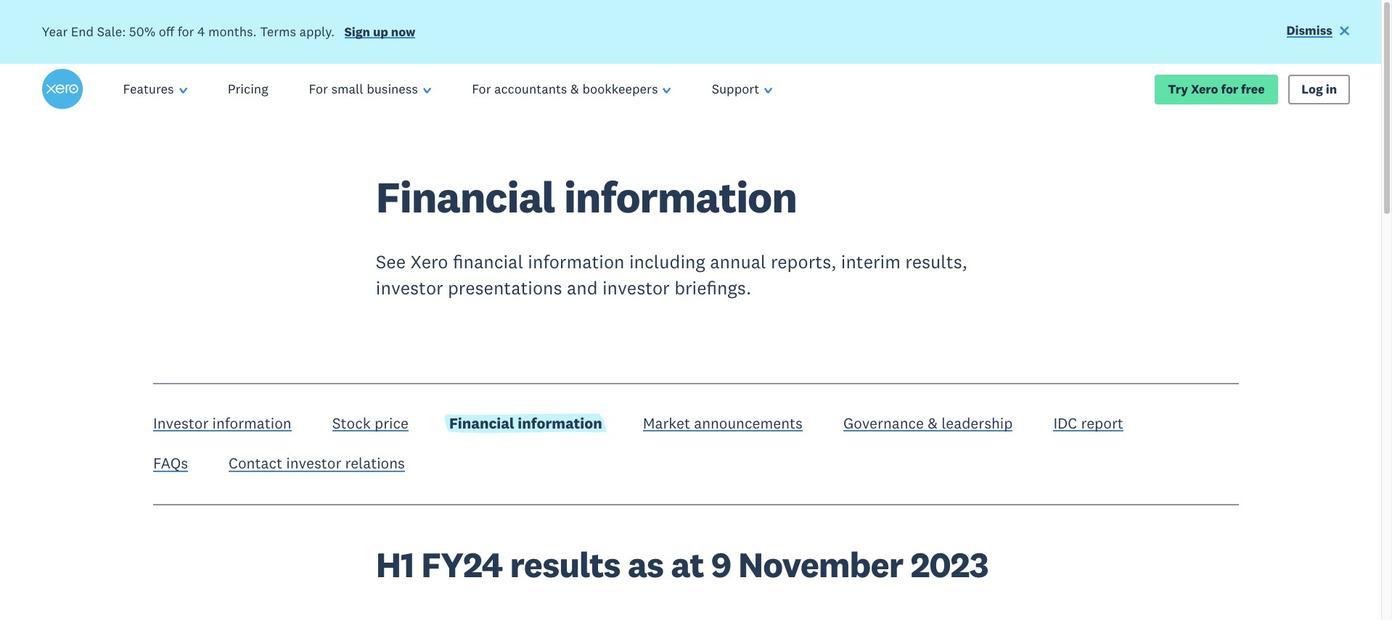 Task type: vqa. For each thing, say whether or not it's contained in the screenshot.
the What is advisory in accounting?
no



Task type: describe. For each thing, give the bounding box(es) containing it.
stock
[[332, 414, 371, 434]]

for for for small business
[[309, 81, 328, 97]]

1 vertical spatial financial
[[449, 414, 515, 434]]

support button
[[692, 64, 793, 115]]

idc report
[[1054, 414, 1124, 434]]

report
[[1082, 414, 1124, 434]]

features
[[123, 81, 174, 97]]

as
[[628, 543, 664, 587]]

free
[[1242, 81, 1266, 97]]

log in
[[1302, 81, 1338, 97]]

market
[[643, 414, 691, 434]]

contact
[[229, 454, 282, 474]]

including
[[630, 251, 706, 274]]

idc report link
[[1054, 414, 1124, 437]]

investor
[[153, 414, 209, 434]]

faqs link
[[153, 454, 188, 477]]

end
[[71, 23, 94, 40]]

1 horizontal spatial &
[[928, 414, 938, 434]]

annual
[[710, 251, 767, 274]]

price
[[375, 414, 409, 434]]

2023
[[911, 543, 989, 587]]

now
[[391, 24, 416, 40]]

governance & leadership
[[844, 414, 1013, 434]]

0 vertical spatial financial information
[[376, 170, 797, 225]]

h1 fy24 results as at 9 november 2023
[[376, 543, 989, 587]]

year end sale: 50% off for 4 months. terms apply.
[[42, 23, 335, 40]]

investor information link
[[153, 414, 292, 437]]

for small business button
[[289, 64, 452, 115]]

market announcements link
[[643, 414, 803, 437]]

try xero for free
[[1169, 81, 1266, 97]]

results,
[[906, 251, 968, 274]]

november
[[739, 543, 904, 587]]

sale:
[[97, 23, 126, 40]]

governance & leadership link
[[844, 414, 1013, 437]]

information inside see xero financial information including annual reports, interim results, investor presentations and investor briefings.
[[528, 251, 625, 274]]

contact investor relations
[[229, 454, 405, 474]]

at
[[671, 543, 704, 587]]

for for for accountants & bookkeepers
[[472, 81, 491, 97]]

pricing
[[228, 81, 268, 97]]

1 horizontal spatial investor
[[376, 277, 443, 300]]

up
[[373, 24, 388, 40]]

reports,
[[771, 251, 837, 274]]

2 horizontal spatial investor
[[603, 277, 670, 300]]

stock price link
[[332, 414, 409, 437]]

50%
[[129, 23, 156, 40]]

try
[[1169, 81, 1189, 97]]

0 vertical spatial financial
[[376, 170, 555, 225]]

1 vertical spatial financial information
[[449, 414, 603, 434]]

1 vertical spatial for
[[1222, 81, 1239, 97]]

months.
[[208, 23, 257, 40]]



Task type: locate. For each thing, give the bounding box(es) containing it.
investor down see
[[376, 277, 443, 300]]

contact investor relations link
[[229, 454, 405, 477]]

xero inside see xero financial information including annual reports, interim results, investor presentations and investor briefings.
[[411, 251, 448, 274]]

faqs
[[153, 454, 188, 474]]

0 vertical spatial &
[[571, 81, 579, 97]]

financial
[[453, 251, 524, 274]]

for
[[309, 81, 328, 97], [472, 81, 491, 97]]

log in link
[[1289, 74, 1351, 104]]

9
[[711, 543, 731, 587]]

2 for from the left
[[472, 81, 491, 97]]

investor down including
[[603, 277, 670, 300]]

financial
[[376, 170, 555, 225], [449, 414, 515, 434]]

try xero for free link
[[1155, 74, 1279, 104]]

investor
[[376, 277, 443, 300], [603, 277, 670, 300], [286, 454, 342, 474]]

for left "small"
[[309, 81, 328, 97]]

& inside dropdown button
[[571, 81, 579, 97]]

small
[[332, 81, 364, 97]]

presentations
[[448, 277, 562, 300]]

bookkeepers
[[583, 81, 658, 97]]

1 for from the left
[[309, 81, 328, 97]]

investor information
[[153, 414, 292, 434]]

fy24
[[421, 543, 503, 587]]

xero homepage image
[[42, 69, 82, 110]]

0 horizontal spatial xero
[[411, 251, 448, 274]]

market announcements
[[643, 414, 803, 434]]

investor down stock
[[286, 454, 342, 474]]

in
[[1327, 81, 1338, 97]]

xero right try
[[1192, 81, 1219, 97]]

h1
[[376, 543, 414, 587]]

1 horizontal spatial xero
[[1192, 81, 1219, 97]]

stock price
[[332, 414, 409, 434]]

for small business
[[309, 81, 418, 97]]

accountants
[[495, 81, 567, 97]]

interim
[[842, 251, 901, 274]]

sign up now
[[345, 24, 416, 40]]

apply.
[[300, 23, 335, 40]]

& left leadership
[[928, 414, 938, 434]]

financial information
[[376, 170, 797, 225], [449, 414, 603, 434]]

xero
[[1192, 81, 1219, 97], [411, 251, 448, 274]]

governance
[[844, 414, 924, 434]]

see xero financial information including annual reports, interim results, investor presentations and investor briefings.
[[376, 251, 968, 300]]

idc
[[1054, 414, 1078, 434]]

0 horizontal spatial investor
[[286, 454, 342, 474]]

features button
[[103, 64, 208, 115]]

for accountants & bookkeepers button
[[452, 64, 692, 115]]

0 horizontal spatial &
[[571, 81, 579, 97]]

0 vertical spatial xero
[[1192, 81, 1219, 97]]

terms
[[260, 23, 296, 40]]

1 horizontal spatial for
[[1222, 81, 1239, 97]]

briefings.
[[675, 277, 752, 300]]

1 vertical spatial &
[[928, 414, 938, 434]]

& right accountants
[[571, 81, 579, 97]]

off
[[159, 23, 174, 40]]

dismiss
[[1287, 23, 1333, 39]]

sign up now link
[[345, 24, 416, 43]]

&
[[571, 81, 579, 97], [928, 414, 938, 434]]

and
[[567, 277, 598, 300]]

for accountants & bookkeepers
[[472, 81, 658, 97]]

announcements
[[694, 414, 803, 434]]

year
[[42, 23, 68, 40]]

log
[[1302, 81, 1324, 97]]

for
[[178, 23, 194, 40], [1222, 81, 1239, 97]]

see
[[376, 251, 406, 274]]

results
[[510, 543, 621, 587]]

1 vertical spatial xero
[[411, 251, 448, 274]]

for left the "4" in the top of the page
[[178, 23, 194, 40]]

for left accountants
[[472, 81, 491, 97]]

1 horizontal spatial for
[[472, 81, 491, 97]]

leadership
[[942, 414, 1013, 434]]

xero right see
[[411, 251, 448, 274]]

pricing link
[[208, 64, 289, 115]]

business
[[367, 81, 418, 97]]

0 horizontal spatial for
[[309, 81, 328, 97]]

information
[[564, 170, 797, 225], [528, 251, 625, 274], [212, 414, 292, 434], [518, 414, 603, 434]]

dismiss button
[[1287, 22, 1351, 42]]

support
[[712, 81, 760, 97]]

0 horizontal spatial for
[[178, 23, 194, 40]]

0 vertical spatial for
[[178, 23, 194, 40]]

4
[[197, 23, 205, 40]]

financial information link
[[444, 414, 608, 434]]

xero for see
[[411, 251, 448, 274]]

sign
[[345, 24, 370, 40]]

for left the 'free'
[[1222, 81, 1239, 97]]

relations
[[345, 454, 405, 474]]

xero for try
[[1192, 81, 1219, 97]]



